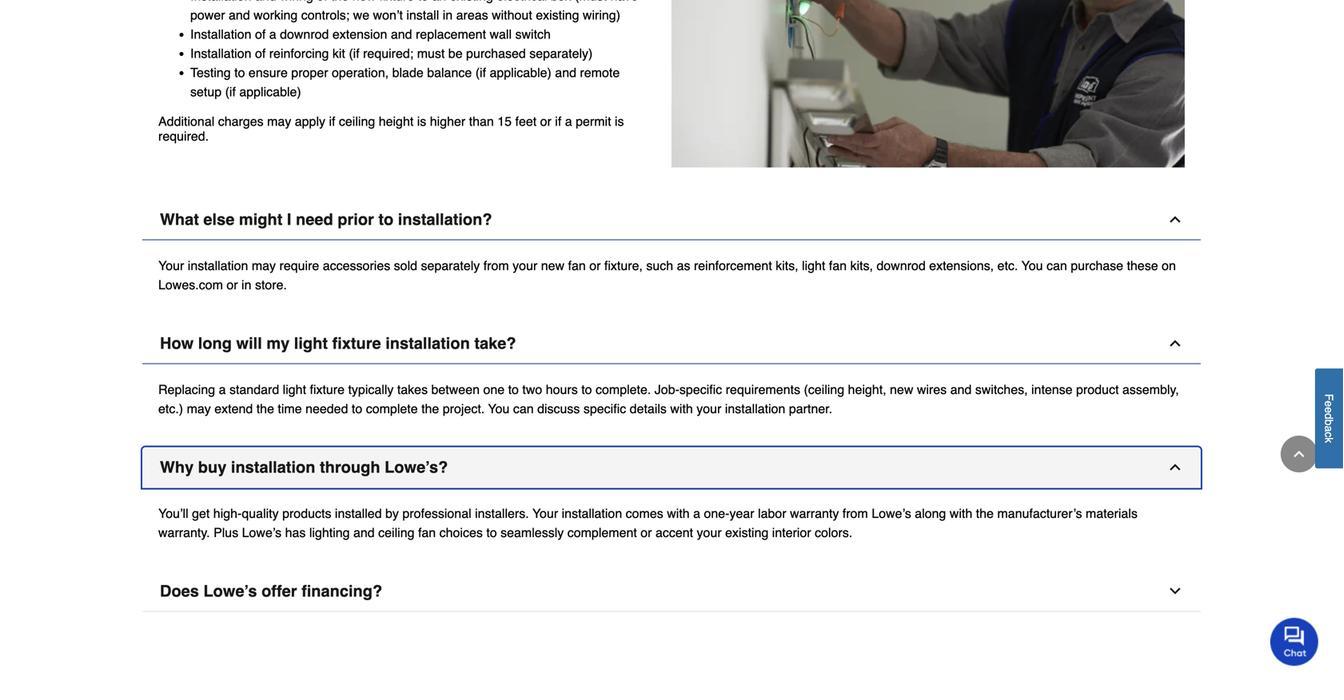 Task type: locate. For each thing, give the bounding box(es) containing it.
2 vertical spatial existing
[[725, 525, 769, 540]]

lowe's down quality
[[242, 525, 282, 540]]

0 horizontal spatial existing
[[450, 0, 493, 3]]

a inside button
[[1323, 426, 1336, 432]]

lowe's inside does lowe's offer financing? 'button'
[[203, 582, 257, 600]]

how long will my light fixture installation take? button
[[142, 323, 1201, 364]]

your right details
[[697, 401, 721, 416]]

1 horizontal spatial applicable)
[[490, 65, 552, 80]]

with down job-
[[670, 401, 693, 416]]

need
[[296, 210, 333, 229]]

fixture up 'needed'
[[310, 382, 345, 397]]

fixture
[[379, 0, 414, 3], [332, 334, 381, 352], [310, 382, 345, 397]]

a up the k
[[1323, 426, 1336, 432]]

may inside the additional charges may apply if ceiling height is higher than 15 feet or if a permit is required.
[[267, 114, 291, 129]]

1 kits, from the left
[[776, 258, 798, 273]]

or left fixture,
[[589, 258, 601, 273]]

may for installation
[[252, 258, 276, 273]]

and inside you'll get high-quality products installed by professional installers. your installation comes with a one-year labor warranty from lowe's along with the manufacturer's materials warranty. plus lowe's has lighting and ceiling fan choices to seamlessly complement or accent your existing interior colors.
[[353, 525, 375, 540]]

(if right setup
[[225, 84, 236, 99]]

etc.
[[998, 258, 1018, 273]]

your up seamlessly
[[532, 506, 558, 521]]

your
[[158, 258, 184, 273], [532, 506, 558, 521]]

light inside "your installation may require accessories sold separately from your new fan or fixture, such as reinforcement kits, light fan kits, downrod extensions, etc. you can purchase these on lowes.com or in store."
[[802, 258, 825, 273]]

new left fixture,
[[541, 258, 565, 273]]

to up the install
[[418, 0, 428, 3]]

extend
[[214, 401, 253, 416]]

will
[[236, 334, 262, 352]]

separately)
[[529, 46, 593, 61]]

has
[[285, 525, 306, 540]]

is right height
[[417, 114, 426, 129]]

you inside replacing a standard light fixture typically takes between one to two hours to complete. job-specific requirements (ceiling height, new wires and switches, intense product assembly, etc.) may extend the time needed to complete the project. you can discuss specific details with your installation partner.
[[488, 401, 510, 416]]

1 vertical spatial in
[[241, 277, 251, 292]]

0 horizontal spatial downrod
[[280, 27, 329, 42]]

lowe's left offer
[[203, 582, 257, 600]]

1 horizontal spatial can
[[1047, 258, 1067, 273]]

may inside "your installation may require accessories sold separately from your new fan or fixture, such as reinforcement kits, light fan kits, downrod extensions, etc. you can purchase these on lowes.com or in store."
[[252, 258, 276, 273]]

1 vertical spatial (if
[[475, 65, 486, 80]]

1 vertical spatial from
[[843, 506, 868, 521]]

2 e from the top
[[1323, 407, 1336, 413]]

may left apply
[[267, 114, 291, 129]]

e
[[1323, 401, 1336, 407], [1323, 407, 1336, 413]]

2 vertical spatial light
[[283, 382, 306, 397]]

0 vertical spatial installation
[[190, 0, 251, 3]]

0 horizontal spatial (if
[[225, 84, 236, 99]]

your right separately
[[513, 258, 538, 273]]

must
[[417, 46, 445, 61]]

we
[[353, 8, 369, 22]]

new up 'we'
[[352, 0, 376, 3]]

in down an
[[443, 8, 453, 22]]

downrod
[[280, 27, 329, 42], [877, 258, 926, 273]]

with inside replacing a standard light fixture typically takes between one to two hours to complete. job-specific requirements (ceiling height, new wires and switches, intense product assembly, etc.) may extend the time needed to complete the project. you can discuss specific details with your installation partner.
[[670, 401, 693, 416]]

installation up complement
[[562, 506, 622, 521]]

wiring
[[280, 0, 313, 3]]

can inside replacing a standard light fixture typically takes between one to two hours to complete. job-specific requirements (ceiling height, new wires and switches, intense product assembly, etc.) may extend the time needed to complete the project. you can discuss specific details with your installation partner.
[[513, 401, 534, 416]]

you down one
[[488, 401, 510, 416]]

1 horizontal spatial downrod
[[877, 258, 926, 273]]

2 vertical spatial chevron up image
[[1291, 446, 1307, 462]]

1 vertical spatial you
[[488, 401, 510, 416]]

you right etc.
[[1022, 258, 1043, 273]]

1 vertical spatial downrod
[[877, 258, 926, 273]]

and right the wires
[[950, 382, 972, 397]]

2 horizontal spatial existing
[[725, 525, 769, 540]]

by
[[385, 506, 399, 521]]

installation inside "your installation may require accessories sold separately from your new fan or fixture, such as reinforcement kits, light fan kits, downrod extensions, etc. you can purchase these on lowes.com or in store."
[[188, 258, 248, 273]]

time
[[278, 401, 302, 416]]

complement
[[567, 525, 637, 540]]

1 horizontal spatial if
[[555, 114, 561, 129]]

your inside you'll get high-quality products installed by professional installers. your installation comes with a one-year labor warranty from lowe's along with the manufacturer's materials warranty. plus lowe's has lighting and ceiling fan choices to seamlessly complement or accent your existing interior colors.
[[532, 506, 558, 521]]

0 vertical spatial chevron up image
[[1167, 211, 1183, 227]]

chevron up image
[[1167, 211, 1183, 227], [1167, 335, 1183, 351], [1291, 446, 1307, 462]]

a left permit
[[565, 114, 572, 129]]

0 vertical spatial may
[[267, 114, 291, 129]]

0 vertical spatial new
[[352, 0, 376, 3]]

1 horizontal spatial new
[[541, 258, 565, 273]]

a inside installation and wiring of the new fixture to an existing electrical box (must have power and working controls; we won't install in areas without existing wiring) installation of a downrod extension and replacement wall switch installation of reinforcing kit (if required; must be purchased separately) testing to ensure proper operation, blade balance (if applicable) and remote setup (if applicable)
[[269, 27, 276, 42]]

project.
[[443, 401, 485, 416]]

needed
[[305, 401, 348, 416]]

installation up power
[[190, 0, 251, 3]]

remote
[[580, 65, 620, 80]]

an
[[432, 0, 446, 3]]

2 vertical spatial your
[[697, 525, 722, 540]]

1 horizontal spatial in
[[443, 8, 453, 22]]

fan
[[568, 258, 586, 273], [829, 258, 847, 273], [418, 525, 436, 540]]

your inside replacing a standard light fixture typically takes between one to two hours to complete. job-specific requirements (ceiling height, new wires and switches, intense product assembly, etc.) may extend the time needed to complete the project. you can discuss specific details with your installation partner.
[[697, 401, 721, 416]]

applicable) down purchased
[[490, 65, 552, 80]]

chevron up image for what else might i need prior to installation?
[[1167, 211, 1183, 227]]

2 vertical spatial of
[[255, 46, 266, 61]]

0 horizontal spatial from
[[483, 258, 509, 273]]

1 horizontal spatial existing
[[536, 8, 579, 22]]

the down standard at the bottom left
[[256, 401, 274, 416]]

a down working
[[269, 27, 276, 42]]

hours
[[546, 382, 578, 397]]

may for charges
[[267, 114, 291, 129]]

scroll to top element
[[1281, 436, 1318, 473]]

operation,
[[332, 65, 389, 80]]

lowe's left along
[[872, 506, 911, 521]]

may down replacing
[[187, 401, 211, 416]]

0 horizontal spatial can
[[513, 401, 534, 416]]

3 installation from the top
[[190, 46, 251, 61]]

can down the two
[[513, 401, 534, 416]]

kit
[[332, 46, 345, 61]]

warranty.
[[158, 525, 210, 540]]

a inside the additional charges may apply if ceiling height is higher than 15 feet or if a permit is required.
[[565, 114, 572, 129]]

installed
[[335, 506, 382, 521]]

a up extend
[[219, 382, 226, 397]]

1 e from the top
[[1323, 401, 1336, 407]]

or inside you'll get high-quality products installed by professional installers. your installation comes with a one-year labor warranty from lowe's along with the manufacturer's materials warranty. plus lowe's has lighting and ceiling fan choices to seamlessly complement or accent your existing interior colors.
[[641, 525, 652, 540]]

replacing
[[158, 382, 215, 397]]

k
[[1323, 438, 1336, 443]]

e up b
[[1323, 407, 1336, 413]]

0 vertical spatial specific
[[680, 382, 722, 397]]

the right along
[[976, 506, 994, 521]]

installation down requirements
[[725, 401, 785, 416]]

what
[[160, 210, 199, 229]]

specific down how long will my light fixture installation take? button
[[680, 382, 722, 397]]

1 vertical spatial can
[[513, 401, 534, 416]]

installation down power
[[190, 27, 251, 42]]

can inside "your installation may require accessories sold separately from your new fan or fixture, such as reinforcement kits, light fan kits, downrod extensions, etc. you can purchase these on lowes.com or in store."
[[1047, 258, 1067, 273]]

from inside you'll get high-quality products installed by professional installers. your installation comes with a one-year labor warranty from lowe's along with the manufacturer's materials warranty. plus lowe's has lighting and ceiling fan choices to seamlessly complement or accent your existing interior colors.
[[843, 506, 868, 521]]

require
[[279, 258, 319, 273]]

downrod inside "your installation may require accessories sold separately from your new fan or fixture, such as reinforcement kits, light fan kits, downrod extensions, etc. you can purchase these on lowes.com or in store."
[[877, 258, 926, 273]]

2 vertical spatial installation
[[190, 46, 251, 61]]

0 horizontal spatial you
[[488, 401, 510, 416]]

switches,
[[975, 382, 1028, 397]]

fixture up won't
[[379, 0, 414, 3]]

of up controls;
[[317, 0, 328, 3]]

0 horizontal spatial kits,
[[776, 258, 798, 273]]

and up working
[[255, 0, 276, 3]]

0 vertical spatial fixture
[[379, 0, 414, 3]]

with right along
[[950, 506, 972, 521]]

2 vertical spatial may
[[187, 401, 211, 416]]

0 vertical spatial applicable)
[[490, 65, 552, 80]]

may up store. on the left of the page
[[252, 258, 276, 273]]

long
[[198, 334, 232, 352]]

to down installers. on the bottom left of page
[[486, 525, 497, 540]]

you
[[1022, 258, 1043, 273], [488, 401, 510, 416]]

lowe's?
[[385, 458, 448, 476]]

2 vertical spatial lowe's
[[203, 582, 257, 600]]

e up d at the bottom right
[[1323, 401, 1336, 407]]

1 vertical spatial installation
[[190, 27, 251, 42]]

lowe's
[[872, 506, 911, 521], [242, 525, 282, 540], [203, 582, 257, 600]]

1 vertical spatial your
[[532, 506, 558, 521]]

1 horizontal spatial ceiling
[[378, 525, 415, 540]]

new inside "your installation may require accessories sold separately from your new fan or fixture, such as reinforcement kits, light fan kits, downrod extensions, etc. you can purchase these on lowes.com or in store."
[[541, 258, 565, 273]]

0 vertical spatial from
[[483, 258, 509, 273]]

in left store. on the left of the page
[[241, 277, 251, 292]]

1 horizontal spatial (if
[[349, 46, 360, 61]]

purchase
[[1071, 258, 1123, 273]]

your up lowes.com
[[158, 258, 184, 273]]

with
[[670, 401, 693, 416], [667, 506, 690, 521], [950, 506, 972, 521]]

1 vertical spatial new
[[541, 258, 565, 273]]

your
[[513, 258, 538, 273], [697, 401, 721, 416], [697, 525, 722, 540]]

2 is from the left
[[615, 114, 624, 129]]

your inside "your installation may require accessories sold separately from your new fan or fixture, such as reinforcement kits, light fan kits, downrod extensions, etc. you can purchase these on lowes.com or in store."
[[158, 258, 184, 273]]

1 vertical spatial fixture
[[332, 334, 381, 352]]

or inside the additional charges may apply if ceiling height is higher than 15 feet or if a permit is required.
[[540, 114, 552, 129]]

of down working
[[255, 27, 266, 42]]

existing
[[450, 0, 493, 3], [536, 8, 579, 22], [725, 525, 769, 540]]

additional
[[158, 114, 214, 129]]

2 horizontal spatial new
[[890, 382, 913, 397]]

existing inside you'll get high-quality products installed by professional installers. your installation comes with a one-year labor warranty from lowe's along with the manufacturer's materials warranty. plus lowe's has lighting and ceiling fan choices to seamlessly complement or accent your existing interior colors.
[[725, 525, 769, 540]]

is
[[417, 114, 426, 129], [615, 114, 624, 129]]

you inside "your installation may require accessories sold separately from your new fan or fixture, such as reinforcement kits, light fan kits, downrod extensions, etc. you can purchase these on lowes.com or in store."
[[1022, 258, 1043, 273]]

0 horizontal spatial fan
[[418, 525, 436, 540]]

chevron up image inside how long will my light fixture installation take? button
[[1167, 335, 1183, 351]]

installation inside replacing a standard light fixture typically takes between one to two hours to complete. job-specific requirements (ceiling height, new wires and switches, intense product assembly, etc.) may extend the time needed to complete the project. you can discuss specific details with your installation partner.
[[725, 401, 785, 416]]

0 horizontal spatial if
[[329, 114, 335, 129]]

why buy installation through lowe's?
[[160, 458, 448, 476]]

1 horizontal spatial is
[[615, 114, 624, 129]]

typically
[[348, 382, 394, 397]]

0 vertical spatial ceiling
[[339, 114, 375, 129]]

installation up lowes.com
[[188, 258, 248, 273]]

chevron up image inside what else might i need prior to installation? button
[[1167, 211, 1183, 227]]

my
[[266, 334, 290, 352]]

a inside replacing a standard light fixture typically takes between one to two hours to complete. job-specific requirements (ceiling height, new wires and switches, intense product assembly, etc.) may extend the time needed to complete the project. you can discuss specific details with your installation partner.
[[219, 382, 226, 397]]

may
[[267, 114, 291, 129], [252, 258, 276, 273], [187, 401, 211, 416]]

1 vertical spatial specific
[[584, 401, 626, 416]]

1 vertical spatial applicable)
[[239, 84, 301, 99]]

a left the one-
[[693, 506, 700, 521]]

0 vertical spatial you
[[1022, 258, 1043, 273]]

be
[[448, 46, 463, 61]]

why
[[160, 458, 194, 476]]

to right the prior
[[378, 210, 394, 229]]

existing down box on the top left of page
[[536, 8, 579, 22]]

additional charges may apply if ceiling height is higher than 15 feet or if a permit is required.
[[158, 114, 624, 144]]

downrod left extensions,
[[877, 258, 926, 273]]

1 vertical spatial may
[[252, 258, 276, 273]]

2 if from the left
[[555, 114, 561, 129]]

0 vertical spatial downrod
[[280, 27, 329, 42]]

does
[[160, 582, 199, 600]]

new
[[352, 0, 376, 3], [541, 258, 565, 273], [890, 382, 913, 397]]

0 horizontal spatial in
[[241, 277, 251, 292]]

warranty
[[790, 506, 839, 521]]

2 vertical spatial new
[[890, 382, 913, 397]]

existing down the year
[[725, 525, 769, 540]]

have
[[611, 0, 638, 3]]

light inside button
[[294, 334, 328, 352]]

d
[[1323, 413, 1336, 420]]

0 vertical spatial your
[[158, 258, 184, 273]]

2 horizontal spatial fan
[[829, 258, 847, 273]]

0 vertical spatial can
[[1047, 258, 1067, 273]]

and down "installed" in the left of the page
[[353, 525, 375, 540]]

(ceiling
[[804, 382, 844, 397]]

if right feet
[[555, 114, 561, 129]]

from up colors. at the right of the page
[[843, 506, 868, 521]]

applicable) down ensure
[[239, 84, 301, 99]]

0 vertical spatial your
[[513, 258, 538, 273]]

your inside you'll get high-quality products installed by professional installers. your installation comes with a one-year labor warranty from lowe's along with the manufacturer's materials warranty. plus lowe's has lighting and ceiling fan choices to seamlessly complement or accent your existing interior colors.
[[697, 525, 722, 540]]

2 installation from the top
[[190, 27, 251, 42]]

from right separately
[[483, 258, 509, 273]]

1 horizontal spatial kits,
[[850, 258, 873, 273]]

0 vertical spatial light
[[802, 258, 825, 273]]

applicable)
[[490, 65, 552, 80], [239, 84, 301, 99]]

existing up areas
[[450, 0, 493, 3]]

0 vertical spatial existing
[[450, 0, 493, 3]]

1 vertical spatial ceiling
[[378, 525, 415, 540]]

0 vertical spatial in
[[443, 8, 453, 22]]

2 vertical spatial fixture
[[310, 382, 345, 397]]

the down 'takes'
[[421, 401, 439, 416]]

without
[[492, 8, 532, 22]]

you'll get high-quality products installed by professional installers. your installation comes with a one-year labor warranty from lowe's along with the manufacturer's materials warranty. plus lowe's has lighting and ceiling fan choices to seamlessly complement or accent your existing interior colors.
[[158, 506, 1138, 540]]

0 horizontal spatial ceiling
[[339, 114, 375, 129]]

installation up testing
[[190, 46, 251, 61]]

install
[[406, 8, 439, 22]]

choices
[[439, 525, 483, 540]]

can left purchase
[[1047, 258, 1067, 273]]

requirements
[[726, 382, 800, 397]]

if right apply
[[329, 114, 335, 129]]

downrod up reinforcing
[[280, 27, 329, 42]]

sold
[[394, 258, 417, 273]]

why buy installation through lowe's? button
[[142, 447, 1201, 488]]

1 vertical spatial existing
[[536, 8, 579, 22]]

0 horizontal spatial is
[[417, 114, 426, 129]]

to left ensure
[[234, 65, 245, 80]]

chat invite button image
[[1270, 617, 1319, 666]]

(if down purchased
[[475, 65, 486, 80]]

fixture up typically
[[332, 334, 381, 352]]

1 vertical spatial your
[[697, 401, 721, 416]]

is right permit
[[615, 114, 624, 129]]

or right feet
[[540, 114, 552, 129]]

0 vertical spatial lowe's
[[872, 506, 911, 521]]

(if right kit on the top of the page
[[349, 46, 360, 61]]

to right hours
[[581, 382, 592, 397]]

1 vertical spatial light
[[294, 334, 328, 352]]

1 horizontal spatial specific
[[680, 382, 722, 397]]

fixture inside how long will my light fixture installation take? button
[[332, 334, 381, 352]]

installation and wiring of the new fixture to an existing electrical box (must have power and working controls; we won't install in areas without existing wiring) installation of a downrod extension and replacement wall switch installation of reinforcing kit (if required; must be purchased separately) testing to ensure proper operation, blade balance (if applicable) and remote setup (if applicable)
[[190, 0, 638, 99]]

to inside you'll get high-quality products installed by professional installers. your installation comes with a one-year labor warranty from lowe's along with the manufacturer's materials warranty. plus lowe's has lighting and ceiling fan choices to seamlessly complement or accent your existing interior colors.
[[486, 525, 497, 540]]

ceiling left height
[[339, 114, 375, 129]]

in inside installation and wiring of the new fixture to an existing electrical box (must have power and working controls; we won't install in areas without existing wiring) installation of a downrod extension and replacement wall switch installation of reinforcing kit (if required; must be purchased separately) testing to ensure proper operation, blade balance (if applicable) and remote setup (if applicable)
[[443, 8, 453, 22]]

discuss
[[537, 401, 580, 416]]

the up controls;
[[331, 0, 349, 3]]

1 horizontal spatial your
[[532, 506, 558, 521]]

replacing a standard light fixture typically takes between one to two hours to complete. job-specific requirements (ceiling height, new wires and switches, intense product assembly, etc.) may extend the time needed to complete the project. you can discuss specific details with your installation partner.
[[158, 382, 1179, 416]]

specific down complete.
[[584, 401, 626, 416]]

new inside installation and wiring of the new fixture to an existing electrical box (must have power and working controls; we won't install in areas without existing wiring) installation of a downrod extension and replacement wall switch installation of reinforcing kit (if required; must be purchased separately) testing to ensure proper operation, blade balance (if applicable) and remote setup (if applicable)
[[352, 0, 376, 3]]

ceiling down by
[[378, 525, 415, 540]]

purchased
[[466, 46, 526, 61]]

the
[[331, 0, 349, 3], [256, 401, 274, 416], [421, 401, 439, 416], [976, 506, 994, 521]]

of up ensure
[[255, 46, 266, 61]]

1 horizontal spatial you
[[1022, 258, 1043, 273]]

buy
[[198, 458, 227, 476]]

1 vertical spatial chevron up image
[[1167, 335, 1183, 351]]

0 horizontal spatial your
[[158, 258, 184, 273]]

1 horizontal spatial from
[[843, 506, 868, 521]]

or down "comes"
[[641, 525, 652, 540]]

new left the wires
[[890, 382, 913, 397]]

fixture inside installation and wiring of the new fixture to an existing electrical box (must have power and working controls; we won't install in areas without existing wiring) installation of a downrod extension and replacement wall switch installation of reinforcing kit (if required; must be purchased separately) testing to ensure proper operation, blade balance (if applicable) and remote setup (if applicable)
[[379, 0, 414, 3]]

your down the one-
[[697, 525, 722, 540]]

details
[[630, 401, 667, 416]]

charges
[[218, 114, 264, 129]]

0 horizontal spatial new
[[352, 0, 376, 3]]

to
[[418, 0, 428, 3], [234, 65, 245, 80], [378, 210, 394, 229], [508, 382, 519, 397], [581, 382, 592, 397], [352, 401, 362, 416], [486, 525, 497, 540]]



Task type: vqa. For each thing, say whether or not it's contained in the screenshot.
'to' in the What else might I need prior to installation? button
yes



Task type: describe. For each thing, give the bounding box(es) containing it.
what else might i need prior to installation? button
[[142, 199, 1201, 240]]

(must
[[575, 0, 607, 3]]

you'll
[[158, 506, 188, 521]]

controls;
[[301, 8, 350, 22]]

else
[[203, 210, 235, 229]]

year
[[730, 506, 754, 521]]

f e e d b a c k button
[[1315, 369, 1343, 469]]

ceiling inside the additional charges may apply if ceiling height is higher than 15 feet or if a permit is required.
[[339, 114, 375, 129]]

products
[[282, 506, 331, 521]]

2 kits, from the left
[[850, 258, 873, 273]]

intense
[[1031, 382, 1073, 397]]

may inside replacing a standard light fixture typically takes between one to two hours to complete. job-specific requirements (ceiling height, new wires and switches, intense product assembly, etc.) may extend the time needed to complete the project. you can discuss specific details with your installation partner.
[[187, 401, 211, 416]]

seamlessly
[[501, 525, 564, 540]]

0 horizontal spatial specific
[[584, 401, 626, 416]]

between
[[431, 382, 480, 397]]

required.
[[158, 129, 209, 144]]

a man in a blue lowe's vest installing a silver vanity light. image
[[672, 0, 1185, 167]]

chevron down image
[[1167, 583, 1183, 599]]

0 vertical spatial (if
[[349, 46, 360, 61]]

materials
[[1086, 506, 1138, 521]]

as
[[677, 258, 690, 273]]

product
[[1076, 382, 1119, 397]]

0 horizontal spatial applicable)
[[239, 84, 301, 99]]

1 is from the left
[[417, 114, 426, 129]]

to down typically
[[352, 401, 362, 416]]

ceiling inside you'll get high-quality products installed by professional installers. your installation comes with a one-year labor warranty from lowe's along with the manufacturer's materials warranty. plus lowe's has lighting and ceiling fan choices to seamlessly complement or accent your existing interior colors.
[[378, 525, 415, 540]]

financing?
[[301, 582, 382, 600]]

required;
[[363, 46, 414, 61]]

offer
[[262, 582, 297, 600]]

get
[[192, 506, 210, 521]]

the inside you'll get high-quality products installed by professional installers. your installation comes with a one-year labor warranty from lowe's along with the manufacturer's materials warranty. plus lowe's has lighting and ceiling fan choices to seamlessly complement or accent your existing interior colors.
[[976, 506, 994, 521]]

one-
[[704, 506, 730, 521]]

1 vertical spatial of
[[255, 27, 266, 42]]

complete
[[366, 401, 418, 416]]

light inside replacing a standard light fixture typically takes between one to two hours to complete. job-specific requirements (ceiling height, new wires and switches, intense product assembly, etc.) may extend the time needed to complete the project. you can discuss specific details with your installation partner.
[[283, 382, 306, 397]]

box
[[551, 0, 571, 3]]

accessories
[[323, 258, 390, 273]]

from inside "your installation may require accessories sold separately from your new fan or fixture, such as reinforcement kits, light fan kits, downrod extensions, etc. you can purchase these on lowes.com or in store."
[[483, 258, 509, 273]]

your inside "your installation may require accessories sold separately from your new fan or fixture, such as reinforcement kits, light fan kits, downrod extensions, etc. you can purchase these on lowes.com or in store."
[[513, 258, 538, 273]]

2 vertical spatial (if
[[225, 84, 236, 99]]

your installation may require accessories sold separately from your new fan or fixture, such as reinforcement kits, light fan kits, downrod extensions, etc. you can purchase these on lowes.com or in store.
[[158, 258, 1176, 292]]

might
[[239, 210, 283, 229]]

comes
[[626, 506, 663, 521]]

accent
[[656, 525, 693, 540]]

installers.
[[475, 506, 529, 521]]

plus
[[214, 525, 238, 540]]

wires
[[917, 382, 947, 397]]

fan inside you'll get high-quality products installed by professional installers. your installation comes with a one-year labor warranty from lowe's along with the manufacturer's materials warranty. plus lowe's has lighting and ceiling fan choices to seamlessly complement or accent your existing interior colors.
[[418, 525, 436, 540]]

1 horizontal spatial fan
[[568, 258, 586, 273]]

to inside button
[[378, 210, 394, 229]]

takes
[[397, 382, 428, 397]]

higher
[[430, 114, 465, 129]]

such
[[646, 258, 673, 273]]

power
[[190, 8, 225, 22]]

prior
[[338, 210, 374, 229]]

and inside replacing a standard light fixture typically takes between one to two hours to complete. job-specific requirements (ceiling height, new wires and switches, intense product assembly, etc.) may extend the time needed to complete the project. you can discuss specific details with your installation partner.
[[950, 382, 972, 397]]

chevron up image for how long will my light fixture installation take?
[[1167, 335, 1183, 351]]

or left store. on the left of the page
[[227, 277, 238, 292]]

these
[[1127, 258, 1158, 273]]

a inside you'll get high-quality products installed by professional installers. your installation comes with a one-year labor warranty from lowe's along with the manufacturer's materials warranty. plus lowe's has lighting and ceiling fan choices to seamlessly complement or accent your existing interior colors.
[[693, 506, 700, 521]]

testing
[[190, 65, 231, 80]]

f e e d b a c k
[[1323, 394, 1336, 443]]

extension
[[333, 27, 387, 42]]

store.
[[255, 277, 287, 292]]

than
[[469, 114, 494, 129]]

downrod inside installation and wiring of the new fixture to an existing electrical box (must have power and working controls; we won't install in areas without existing wiring) installation of a downrod extension and replacement wall switch installation of reinforcing kit (if required; must be purchased separately) testing to ensure proper operation, blade balance (if applicable) and remote setup (if applicable)
[[280, 27, 329, 42]]

2 horizontal spatial (if
[[475, 65, 486, 80]]

feet
[[515, 114, 537, 129]]

in inside "your installation may require accessories sold separately from your new fan or fixture, such as reinforcement kits, light fan kits, downrod extensions, etc. you can purchase these on lowes.com or in store."
[[241, 277, 251, 292]]

to left the two
[[508, 382, 519, 397]]

replacement
[[416, 27, 486, 42]]

colors.
[[815, 525, 853, 540]]

what else might i need prior to installation?
[[160, 210, 492, 229]]

and up required;
[[391, 27, 412, 42]]

areas
[[456, 8, 488, 22]]

wiring)
[[583, 8, 620, 22]]

two
[[522, 382, 542, 397]]

partner.
[[789, 401, 832, 416]]

and right power
[[229, 8, 250, 22]]

chevron up image inside 'scroll to top' element
[[1291, 446, 1307, 462]]

installation inside you'll get high-quality products installed by professional installers. your installation comes with a one-year labor warranty from lowe's along with the manufacturer's materials warranty. plus lowe's has lighting and ceiling fan choices to seamlessly complement or accent your existing interior colors.
[[562, 506, 622, 521]]

professional
[[402, 506, 471, 521]]

b
[[1323, 420, 1336, 426]]

through
[[320, 458, 380, 476]]

blade
[[392, 65, 424, 80]]

and down 'separately)'
[[555, 65, 576, 80]]

won't
[[373, 8, 403, 22]]

interior
[[772, 525, 811, 540]]

the inside installation and wiring of the new fixture to an existing electrical box (must have power and working controls; we won't install in areas without existing wiring) installation of a downrod extension and replacement wall switch installation of reinforcing kit (if required; must be purchased separately) testing to ensure proper operation, blade balance (if applicable) and remote setup (if applicable)
[[331, 0, 349, 3]]

does lowe's offer financing?
[[160, 582, 382, 600]]

assembly,
[[1122, 382, 1179, 397]]

i
[[287, 210, 291, 229]]

permit
[[576, 114, 611, 129]]

1 installation from the top
[[190, 0, 251, 3]]

reinforcement
[[694, 258, 772, 273]]

etc.)
[[158, 401, 183, 416]]

installation up quality
[[231, 458, 315, 476]]

proper
[[291, 65, 328, 80]]

switch
[[515, 27, 551, 42]]

along
[[915, 506, 946, 521]]

complete.
[[596, 382, 651, 397]]

separately
[[421, 258, 480, 273]]

height,
[[848, 382, 886, 397]]

installation up 'takes'
[[386, 334, 470, 352]]

fixture inside replacing a standard light fixture typically takes between one to two hours to complete. job-specific requirements (ceiling height, new wires and switches, intense product assembly, etc.) may extend the time needed to complete the project. you can discuss specific details with your installation partner.
[[310, 382, 345, 397]]

1 vertical spatial lowe's
[[242, 525, 282, 540]]

with up accent
[[667, 506, 690, 521]]

new inside replacing a standard light fixture typically takes between one to two hours to complete. job-specific requirements (ceiling height, new wires and switches, intense product assembly, etc.) may extend the time needed to complete the project. you can discuss specific details with your installation partner.
[[890, 382, 913, 397]]

chevron up image
[[1167, 459, 1183, 475]]

lighting
[[309, 525, 350, 540]]

f
[[1323, 394, 1336, 401]]

does lowe's offer financing? button
[[142, 571, 1201, 612]]

0 vertical spatial of
[[317, 0, 328, 3]]

installation?
[[398, 210, 492, 229]]

balance
[[427, 65, 472, 80]]

1 if from the left
[[329, 114, 335, 129]]

lowes.com
[[158, 277, 223, 292]]

c
[[1323, 432, 1336, 438]]

how long will my light fixture installation take?
[[160, 334, 516, 352]]

electrical
[[497, 0, 547, 3]]



